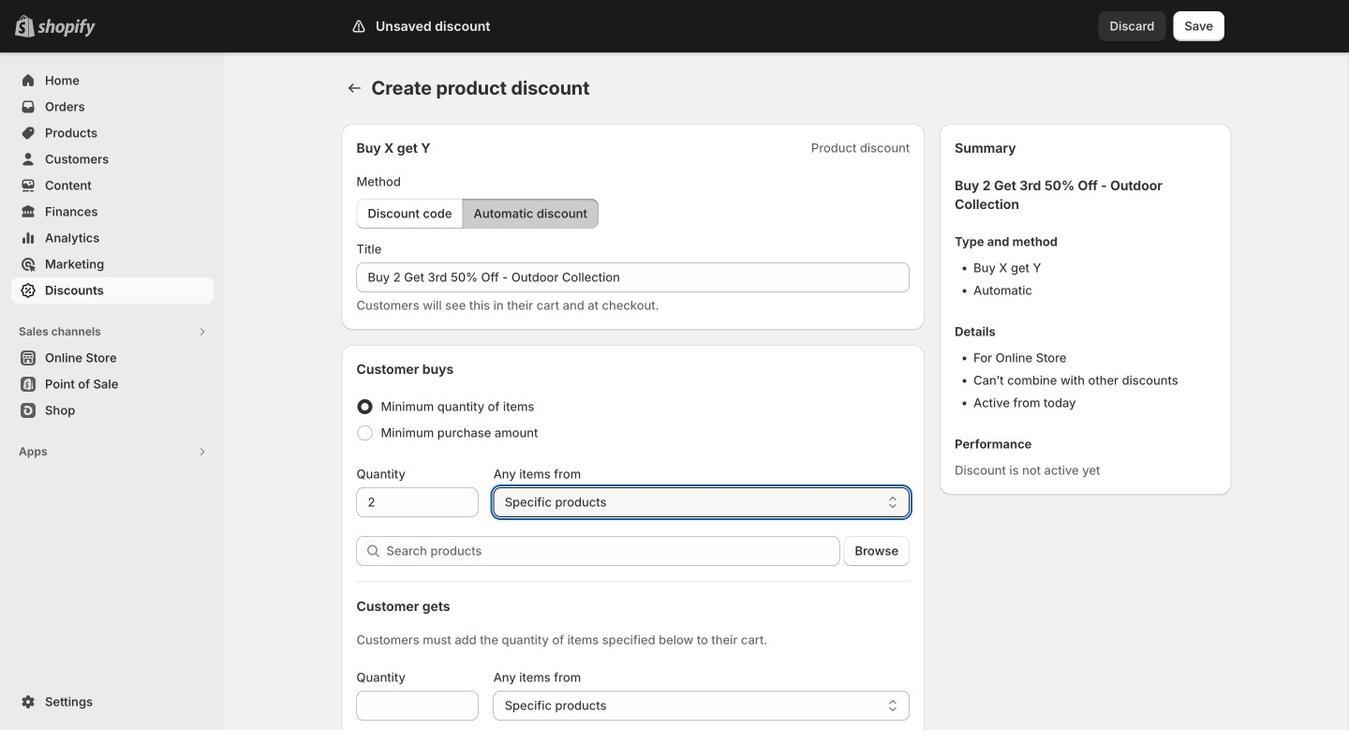 Task type: locate. For each thing, give the bounding box(es) containing it.
None text field
[[357, 262, 910, 292], [357, 487, 479, 517], [357, 691, 479, 721], [357, 262, 910, 292], [357, 487, 479, 517], [357, 691, 479, 721]]

Search products text field
[[387, 536, 840, 566]]



Task type: describe. For each thing, give the bounding box(es) containing it.
shopify image
[[37, 19, 96, 37]]



Task type: vqa. For each thing, say whether or not it's contained in the screenshot.
text field
yes



